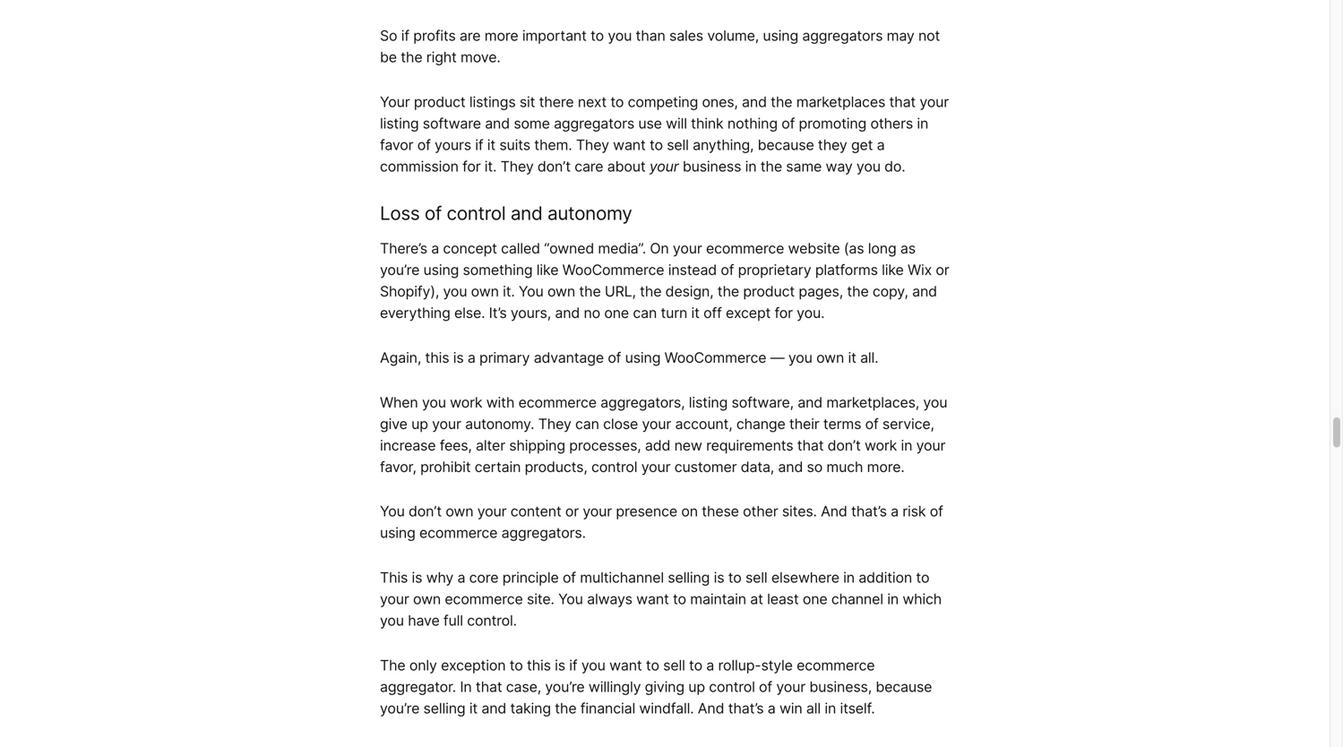 Task type: describe. For each thing, give the bounding box(es) containing it.
if inside the your product listings sit there next to competing ones, and the marketplaces that your listing software and some aggregators use will think nothing of promoting others in favor of yours if it suits them. they want to sell anything, because they get a commission for it. they don't care about
[[475, 136, 484, 154]]

channel
[[832, 591, 884, 608]]

your down service,
[[917, 437, 946, 454]]

turn
[[661, 304, 688, 322]]

you down get
[[857, 158, 881, 175]]

it's
[[489, 304, 507, 322]]

increase
[[380, 437, 436, 454]]

others
[[871, 115, 913, 132]]

this
[[380, 569, 408, 587]]

your left content
[[478, 503, 507, 520]]

ecommerce inside when you work with ecommerce aggregators, listing software, and marketplaces, you give up your autonomy. they can close your account, change their terms of service, increase fees, alter shipping processes, add new requirements that don't work in your favor, prohibit certain products, control your customer data, and so much more.
[[519, 394, 597, 411]]

presence
[[616, 503, 678, 520]]

when
[[380, 394, 418, 411]]

you inside this is why a core principle of multichannel selling is to sell elsewhere in addition to your own ecommerce site. you always want to maintain at least one channel in which you have full control.
[[558, 591, 583, 608]]

own inside "you don't own your content or your presence on these other sites. and that's a risk of using ecommerce aggregators."
[[446, 503, 474, 520]]

of inside the only exception to this is if you want to sell to a rollup-style ecommerce aggregator. in that case, you're willingly giving up control of your business, because you're selling it and taking the financial windfall. and that's a win all in itself.
[[759, 678, 773, 696]]

and down wix
[[913, 283, 937, 300]]

windfall.
[[639, 700, 694, 717]]

using inside the there's a concept called "owned media". on your ecommerce website (as long as you're using something like woocommerce instead of proprietary platforms like wix or shopify), you own it. you own the url, the design, the product pages, the copy, and everything else. it's yours, and no one can turn it off except for you.
[[424, 261, 459, 279]]

shipping
[[509, 437, 566, 454]]

the down "platforms"
[[847, 283, 869, 300]]

they inside when you work with ecommerce aggregators, listing software, and marketplaces, you give up your autonomy. they can close your account, change their terms of service, increase fees, alter shipping processes, add new requirements that don't work in your favor, prohibit certain products, control your customer data, and so much more.
[[538, 415, 572, 433]]

the only exception to this is if you want to sell to a rollup-style ecommerce aggregator. in that case, you're willingly giving up control of your business, because you're selling it and taking the financial windfall. and that's a win all in itself.
[[380, 657, 932, 717]]

at
[[750, 591, 763, 608]]

except
[[726, 304, 771, 322]]

up inside when you work with ecommerce aggregators, listing software, and marketplaces, you give up your autonomy. they can close your account, change their terms of service, increase fees, alter shipping processes, add new requirements that don't work in your favor, prohibit certain products, control your customer data, and so much more.
[[411, 415, 428, 433]]

0 vertical spatial they
[[576, 136, 609, 154]]

may
[[887, 27, 915, 44]]

which
[[903, 591, 942, 608]]

win
[[780, 700, 803, 717]]

if inside so if profits are more important to you than sales volume, using aggregators may not be the right move.
[[401, 27, 410, 44]]

sell inside the only exception to this is if you want to sell to a rollup-style ecommerce aggregator. in that case, you're willingly giving up control of your business, because you're selling it and taking the financial windfall. and that's a win all in itself.
[[663, 657, 685, 674]]

sell inside this is why a core principle of multichannel selling is to sell elsewhere in addition to your own ecommerce site. you always want to maintain at least one channel in which you have full control.
[[746, 569, 768, 587]]

way
[[826, 158, 853, 175]]

content
[[511, 503, 562, 520]]

your up add
[[642, 415, 672, 433]]

1 vertical spatial they
[[501, 158, 534, 175]]

sit
[[520, 93, 535, 111]]

terms
[[824, 415, 862, 433]]

you up service,
[[924, 394, 948, 411]]

there
[[539, 93, 574, 111]]

instead
[[668, 261, 717, 279]]

a inside this is why a core principle of multichannel selling is to sell elsewhere in addition to your own ecommerce site. you always want to maintain at least one channel in which you have full control.
[[458, 569, 465, 587]]

shopify),
[[380, 283, 439, 300]]

your down add
[[642, 458, 671, 476]]

the
[[380, 657, 406, 674]]

one inside this is why a core principle of multichannel selling is to sell elsewhere in addition to your own ecommerce site. you always want to maintain at least one channel in which you have full control.
[[803, 591, 828, 608]]

to right next
[[611, 93, 624, 111]]

exception
[[441, 657, 506, 674]]

core
[[469, 569, 499, 587]]

least
[[767, 591, 799, 608]]

listings
[[470, 93, 516, 111]]

so if profits are more important to you than sales volume, using aggregators may not be the right move.
[[380, 27, 940, 66]]

and down listings
[[485, 115, 510, 132]]

much
[[827, 458, 863, 476]]

get
[[851, 136, 873, 154]]

products,
[[525, 458, 588, 476]]

a left "rollup-"
[[707, 657, 714, 674]]

can inside when you work with ecommerce aggregators, listing software, and marketplaces, you give up your autonomy. they can close your account, change their terms of service, increase fees, alter shipping processes, add new requirements that don't work in your favor, prohibit certain products, control your customer data, and so much more.
[[575, 415, 599, 433]]

rollup-
[[718, 657, 761, 674]]

autonomy
[[548, 202, 632, 225]]

1 vertical spatial woocommerce
[[665, 349, 767, 367]]

you right —
[[789, 349, 813, 367]]

it. inside the your product listings sit there next to competing ones, and the marketplaces that your listing software and some aggregators use will think nothing of promoting others in favor of yours if it suits them. they want to sell anything, because they get a commission for it. they don't care about
[[485, 158, 497, 175]]

multichannel
[[580, 569, 664, 587]]

your right about on the top left of page
[[650, 158, 679, 175]]

site.
[[527, 591, 555, 608]]

your inside the only exception to this is if you want to sell to a rollup-style ecommerce aggregator. in that case, you're willingly giving up control of your business, because you're selling it and taking the financial windfall. and that's a win all in itself.
[[777, 678, 806, 696]]

suits
[[500, 136, 531, 154]]

if inside the only exception to this is if you want to sell to a rollup-style ecommerce aggregator. in that case, you're willingly giving up control of your business, because you're selling it and taking the financial windfall. and that's a win all in itself.
[[569, 657, 578, 674]]

2 vertical spatial you're
[[380, 700, 420, 717]]

you inside so if profits are more important to you than sales volume, using aggregators may not be the right move.
[[608, 27, 632, 44]]

advantage
[[534, 349, 604, 367]]

add
[[645, 437, 671, 454]]

that's inside the only exception to this is if you want to sell to a rollup-style ecommerce aggregator. in that case, you're willingly giving up control of your business, because you're selling it and taking the financial windfall. and that's a win all in itself.
[[728, 700, 764, 717]]

woocommerce inside the there's a concept called "owned media". on your ecommerce website (as long as you're using something like woocommerce instead of proprietary platforms like wix or shopify), you own it. you own the url, the design, the product pages, the copy, and everything else. it's yours, and no one can turn it off except for you.
[[563, 261, 665, 279]]

product inside the there's a concept called "owned media". on your ecommerce website (as long as you're using something like woocommerce instead of proprietary platforms like wix or shopify), you own it. you own the url, the design, the product pages, the copy, and everything else. it's yours, and no one can turn it off except for you.
[[743, 283, 795, 300]]

in inside when you work with ecommerce aggregators, listing software, and marketplaces, you give up your autonomy. they can close your account, change their terms of service, increase fees, alter shipping processes, add new requirements that don't work in your favor, prohibit certain products, control your customer data, and so much more.
[[901, 437, 913, 454]]

care
[[575, 158, 604, 175]]

and left no
[[555, 304, 580, 322]]

no
[[584, 304, 601, 322]]

the inside the only exception to this is if you want to sell to a rollup-style ecommerce aggregator. in that case, you're willingly giving up control of your business, because you're selling it and taking the financial windfall. and that's a win all in itself.
[[555, 700, 577, 717]]

requirements
[[706, 437, 794, 454]]

the inside the your product listings sit there next to competing ones, and the marketplaces that your listing software and some aggregators use will think nothing of promoting others in favor of yours if it suits them. they want to sell anything, because they get a commission for it. they don't care about
[[771, 93, 793, 111]]

or inside "you don't own your content or your presence on these other sites. and that's a risk of using ecommerce aggregators."
[[565, 503, 579, 520]]

software
[[423, 115, 481, 132]]

volume,
[[707, 27, 759, 44]]

of inside "you don't own your content or your presence on these other sites. and that's a risk of using ecommerce aggregators."
[[930, 503, 944, 520]]

give
[[380, 415, 408, 433]]

the left same at the right of the page
[[761, 158, 782, 175]]

will
[[666, 115, 687, 132]]

close
[[603, 415, 638, 433]]

willingly
[[589, 678, 641, 696]]

alter
[[476, 437, 506, 454]]

product inside the your product listings sit there next to competing ones, and the marketplaces that your listing software and some aggregators use will think nothing of promoting others in favor of yours if it suits them. they want to sell anything, because they get a commission for it. they don't care about
[[414, 93, 466, 111]]

again, this is a primary advantage of using woocommerce — you own it all.
[[380, 349, 883, 367]]

to up giving
[[646, 657, 660, 674]]

don't inside "you don't own your content or your presence on these other sites. and that's a risk of using ecommerce aggregators."
[[409, 503, 442, 520]]

there's a concept called "owned media". on your ecommerce website (as long as you're using something like woocommerce instead of proprietary platforms like wix or shopify), you own it. you own the url, the design, the product pages, the copy, and everything else. it's yours, and no one can turn it off except for you.
[[380, 240, 950, 322]]

certain
[[475, 458, 521, 476]]

you don't own your content or your presence on these other sites. and that's a risk of using ecommerce aggregators.
[[380, 503, 944, 542]]

0 vertical spatial work
[[450, 394, 483, 411]]

taking
[[510, 700, 551, 717]]

important
[[522, 27, 587, 44]]

your left presence
[[583, 503, 612, 520]]

this is why a core principle of multichannel selling is to sell elsewhere in addition to your own ecommerce site. you always want to maintain at least one channel in which you have full control.
[[380, 569, 942, 630]]

the up off
[[718, 283, 739, 300]]

they
[[818, 136, 848, 154]]

your inside the your product listings sit there next to competing ones, and the marketplaces that your listing software and some aggregators use will think nothing of promoting others in favor of yours if it suits them. they want to sell anything, because they get a commission for it. they don't care about
[[920, 93, 949, 111]]

else.
[[454, 304, 485, 322]]

own up yours,
[[548, 283, 575, 300]]

and up nothing
[[742, 93, 767, 111]]

data,
[[741, 458, 775, 476]]

aggregator.
[[380, 678, 456, 696]]

autonomy.
[[465, 415, 535, 433]]

your inside the there's a concept called "owned media". on your ecommerce website (as long as you're using something like woocommerce instead of proprietary platforms like wix or shopify), you own it. you own the url, the design, the product pages, the copy, and everything else. it's yours, and no one can turn it off except for you.
[[673, 240, 702, 257]]

promoting
[[799, 115, 867, 132]]

ecommerce inside the there's a concept called "owned media". on your ecommerce website (as long as you're using something like woocommerce instead of proprietary platforms like wix or shopify), you own it. you own the url, the design, the product pages, the copy, and everything else. it's yours, and no one can turn it off except for you.
[[706, 240, 784, 257]]

a inside the there's a concept called "owned media". on your ecommerce website (as long as you're using something like woocommerce instead of proprietary platforms like wix or shopify), you own it. you own the url, the design, the product pages, the copy, and everything else. it's yours, and no one can turn it off except for you.
[[431, 240, 439, 257]]

more
[[485, 27, 519, 44]]

using inside so if profits are more important to you than sales volume, using aggregators may not be the right move.
[[763, 27, 799, 44]]

aggregators inside so if profits are more important to you than sales volume, using aggregators may not be the right move.
[[803, 27, 883, 44]]

to up case,
[[510, 657, 523, 674]]

addition
[[859, 569, 913, 587]]

selling inside this is why a core principle of multichannel selling is to sell elsewhere in addition to your own ecommerce site. you always want to maintain at least one channel in which you have full control.
[[668, 569, 710, 587]]

website
[[788, 240, 840, 257]]

to down use
[[650, 136, 663, 154]]

because inside the your product listings sit there next to competing ones, and the marketplaces that your listing software and some aggregators use will think nothing of promoting others in favor of yours if it suits them. they want to sell anything, because they get a commission for it. they don't care about
[[758, 136, 814, 154]]

of up commission
[[417, 136, 431, 154]]

listing inside when you work with ecommerce aggregators, listing software, and marketplaces, you give up your autonomy. they can close your account, change their terms of service, increase fees, alter shipping processes, add new requirements that don't work in your favor, prohibit certain products, control your customer data, and so much more.
[[689, 394, 728, 411]]

your up the fees,
[[432, 415, 461, 433]]

service,
[[883, 415, 935, 433]]

of right nothing
[[782, 115, 795, 132]]

of inside this is why a core principle of multichannel selling is to sell elsewhere in addition to your own ecommerce site. you always want to maintain at least one channel in which you have full control.
[[563, 569, 576, 587]]

0 horizontal spatial control
[[447, 202, 506, 225]]

next
[[578, 93, 607, 111]]

sites.
[[782, 503, 817, 520]]

—
[[771, 349, 785, 367]]

marketplaces
[[797, 93, 886, 111]]

in down anything,
[[745, 158, 757, 175]]

on
[[682, 503, 698, 520]]

your product listings sit there next to competing ones, and the marketplaces that your listing software and some aggregators use will think nothing of promoting others in favor of yours if it suits them. they want to sell anything, because they get a commission for it. they don't care about
[[380, 93, 949, 175]]

want inside the your product listings sit there next to competing ones, and the marketplaces that your listing software and some aggregators use will think nothing of promoting others in favor of yours if it suits them. they want to sell anything, because they get a commission for it. they don't care about
[[613, 136, 646, 154]]

(as
[[844, 240, 864, 257]]

want inside the only exception to this is if you want to sell to a rollup-style ecommerce aggregator. in that case, you're willingly giving up control of your business, because you're selling it and taking the financial windfall. and that's a win all in itself.
[[610, 657, 642, 674]]

new
[[675, 437, 703, 454]]

listing inside the your product listings sit there next to competing ones, and the marketplaces that your listing software and some aggregators use will think nothing of promoting others in favor of yours if it suits them. they want to sell anything, because they get a commission for it. they don't care about
[[380, 115, 419, 132]]

selling inside the only exception to this is if you want to sell to a rollup-style ecommerce aggregator. in that case, you're willingly giving up control of your business, because you're selling it and taking the financial windfall. and that's a win all in itself.
[[424, 700, 466, 717]]

0 vertical spatial this
[[425, 349, 449, 367]]

you right when
[[422, 394, 446, 411]]

you're inside the there's a concept called "owned media". on your ecommerce website (as long as you're using something like woocommerce instead of proprietary platforms like wix or shopify), you own it. you own the url, the design, the product pages, the copy, and everything else. it's yours, and no one can turn it off except for you.
[[380, 261, 420, 279]]

2 like from the left
[[882, 261, 904, 279]]

change
[[737, 415, 786, 433]]

you inside "you don't own your content or your presence on these other sites. and that's a risk of using ecommerce aggregators."
[[380, 503, 405, 520]]

move.
[[461, 48, 501, 66]]

think
[[691, 115, 724, 132]]

all.
[[861, 349, 879, 367]]

and up their
[[798, 394, 823, 411]]



Task type: vqa. For each thing, say whether or not it's contained in the screenshot.
Search icon
no



Task type: locate. For each thing, give the bounding box(es) containing it.
0 vertical spatial one
[[604, 304, 629, 322]]

can
[[633, 304, 657, 322], [575, 415, 599, 433]]

everything
[[380, 304, 451, 322]]

ecommerce down advantage
[[519, 394, 597, 411]]

a left win
[[768, 700, 776, 717]]

1 like from the left
[[537, 261, 559, 279]]

of right 'principle'
[[563, 569, 576, 587]]

and inside "you don't own your content or your presence on these other sites. and that's a risk of using ecommerce aggregators."
[[821, 503, 848, 520]]

other
[[743, 503, 778, 520]]

control down processes,
[[592, 458, 638, 476]]

in
[[460, 678, 472, 696]]

one
[[604, 304, 629, 322], [803, 591, 828, 608]]

you inside the there's a concept called "owned media". on your ecommerce website (as long as you're using something like woocommerce instead of proprietary platforms like wix or shopify), you own it. you own the url, the design, the product pages, the copy, and everything else. it's yours, and no one can turn it off except for you.
[[519, 283, 544, 300]]

have
[[408, 612, 440, 630]]

0 vertical spatial aggregators
[[803, 27, 883, 44]]

you up willingly
[[582, 657, 606, 674]]

or up aggregators.
[[565, 503, 579, 520]]

that right in
[[476, 678, 502, 696]]

the right be
[[401, 48, 423, 66]]

with
[[486, 394, 515, 411]]

1 vertical spatial one
[[803, 591, 828, 608]]

competing
[[628, 93, 698, 111]]

control down "rollup-"
[[709, 678, 755, 696]]

2 horizontal spatial you
[[558, 591, 583, 608]]

1 vertical spatial because
[[876, 678, 932, 696]]

their
[[790, 415, 820, 433]]

the inside so if profits are more important to you than sales volume, using aggregators may not be the right move.
[[401, 48, 423, 66]]

ecommerce up the business,
[[797, 657, 875, 674]]

own left all. on the top right
[[817, 349, 844, 367]]

don't down prohibit
[[409, 503, 442, 520]]

0 vertical spatial or
[[936, 261, 950, 279]]

it
[[487, 136, 496, 154], [692, 304, 700, 322], [848, 349, 857, 367], [470, 700, 478, 717]]

2 horizontal spatial if
[[569, 657, 578, 674]]

the right taking
[[555, 700, 577, 717]]

is
[[453, 349, 464, 367], [412, 569, 422, 587], [714, 569, 725, 587], [555, 657, 566, 674]]

sell down will
[[667, 136, 689, 154]]

this up case,
[[527, 657, 551, 674]]

1 horizontal spatial if
[[475, 136, 484, 154]]

1 horizontal spatial selling
[[668, 569, 710, 587]]

that inside when you work with ecommerce aggregators, listing software, and marketplaces, you give up your autonomy. they can close your account, change their terms of service, increase fees, alter shipping processes, add new requirements that don't work in your favor, prohibit certain products, control your customer data, and so much more.
[[797, 437, 824, 454]]

it. inside the there's a concept called "owned media". on your ecommerce website (as long as you're using something like woocommerce instead of proprietary platforms like wix or shopify), you own it. you own the url, the design, the product pages, the copy, and everything else. it's yours, and no one can turn it off except for you.
[[503, 283, 515, 300]]

0 horizontal spatial or
[[565, 503, 579, 520]]

to up maintain
[[728, 569, 742, 587]]

1 horizontal spatial this
[[527, 657, 551, 674]]

1 vertical spatial can
[[575, 415, 599, 433]]

1 vertical spatial product
[[743, 283, 795, 300]]

and left so
[[778, 458, 803, 476]]

giving
[[645, 678, 685, 696]]

2 horizontal spatial control
[[709, 678, 755, 696]]

for down "yours"
[[463, 158, 481, 175]]

that
[[890, 93, 916, 111], [797, 437, 824, 454], [476, 678, 502, 696]]

ecommerce inside this is why a core principle of multichannel selling is to sell elsewhere in addition to your own ecommerce site. you always want to maintain at least one channel in which you have full control.
[[445, 591, 523, 608]]

2 vertical spatial control
[[709, 678, 755, 696]]

1 vertical spatial you're
[[545, 678, 585, 696]]

0 vertical spatial it.
[[485, 158, 497, 175]]

and inside the only exception to this is if you want to sell to a rollup-style ecommerce aggregator. in that case, you're willingly giving up control of your business, because you're selling it and taking the financial windfall. and that's a win all in itself.
[[482, 700, 507, 717]]

wix
[[908, 261, 932, 279]]

0 horizontal spatial can
[[575, 415, 599, 433]]

can left turn
[[633, 304, 657, 322]]

commission
[[380, 158, 459, 175]]

nothing
[[728, 115, 778, 132]]

not
[[919, 27, 940, 44]]

your inside this is why a core principle of multichannel selling is to sell elsewhere in addition to your own ecommerce site. you always want to maintain at least one channel in which you have full control.
[[380, 591, 409, 608]]

of right risk
[[930, 503, 944, 520]]

1 horizontal spatial it.
[[503, 283, 515, 300]]

aggregators inside the your product listings sit there next to competing ones, and the marketplaces that your listing software and some aggregators use will think nothing of promoting others in favor of yours if it suits them. they want to sell anything, because they get a commission for it. they don't care about
[[554, 115, 635, 132]]

and inside the only exception to this is if you want to sell to a rollup-style ecommerce aggregator. in that case, you're willingly giving up control of your business, because you're selling it and taking the financial windfall. and that's a win all in itself.
[[698, 700, 725, 717]]

you inside the only exception to this is if you want to sell to a rollup-style ecommerce aggregator. in that case, you're willingly giving up control of your business, because you're selling it and taking the financial windfall. and that's a win all in itself.
[[582, 657, 606, 674]]

1 vertical spatial want
[[637, 591, 669, 608]]

a left primary
[[468, 349, 476, 367]]

again,
[[380, 349, 421, 367]]

0 horizontal spatial product
[[414, 93, 466, 111]]

2 horizontal spatial don't
[[828, 437, 861, 454]]

as
[[901, 240, 916, 257]]

is inside the only exception to this is if you want to sell to a rollup-style ecommerce aggregator. in that case, you're willingly giving up control of your business, because you're selling it and taking the financial windfall. and that's a win all in itself.
[[555, 657, 566, 674]]

ecommerce
[[706, 240, 784, 257], [519, 394, 597, 411], [419, 525, 498, 542], [445, 591, 523, 608], [797, 657, 875, 674]]

your down this
[[380, 591, 409, 608]]

always
[[587, 591, 633, 608]]

woocommerce up url,
[[563, 261, 665, 279]]

0 horizontal spatial for
[[463, 158, 481, 175]]

don't up much
[[828, 437, 861, 454]]

1 horizontal spatial like
[[882, 261, 904, 279]]

using inside "you don't own your content or your presence on these other sites. and that's a risk of using ecommerce aggregators."
[[380, 525, 416, 542]]

if
[[401, 27, 410, 44], [475, 136, 484, 154], [569, 657, 578, 674]]

that up others
[[890, 93, 916, 111]]

your
[[380, 93, 410, 111]]

1 vertical spatial and
[[698, 700, 725, 717]]

loss
[[380, 202, 420, 225]]

media".
[[598, 240, 646, 257]]

0 horizontal spatial it.
[[485, 158, 497, 175]]

for
[[463, 158, 481, 175], [775, 304, 793, 322]]

don't inside when you work with ecommerce aggregators, listing software, and marketplaces, you give up your autonomy. they can close your account, change their terms of service, increase fees, alter shipping processes, add new requirements that don't work in your favor, prohibit certain products, control your customer data, and so much more.
[[828, 437, 861, 454]]

a left risk
[[891, 503, 899, 520]]

itself.
[[840, 700, 875, 717]]

product up software
[[414, 93, 466, 111]]

ecommerce inside the only exception to this is if you want to sell to a rollup-style ecommerce aggregator. in that case, you're willingly giving up control of your business, because you're selling it and taking the financial windfall. and that's a win all in itself.
[[797, 657, 875, 674]]

you down favor,
[[380, 503, 405, 520]]

ecommerce down core
[[445, 591, 523, 608]]

full
[[444, 612, 463, 630]]

it.
[[485, 158, 497, 175], [503, 283, 515, 300]]

0 horizontal spatial that
[[476, 678, 502, 696]]

1 horizontal spatial product
[[743, 283, 795, 300]]

2 horizontal spatial they
[[576, 136, 609, 154]]

2 vertical spatial they
[[538, 415, 572, 433]]

than
[[636, 27, 666, 44]]

0 vertical spatial you're
[[380, 261, 420, 279]]

own up have at the left of the page
[[413, 591, 441, 608]]

0 vertical spatial up
[[411, 415, 428, 433]]

want up willingly
[[610, 657, 642, 674]]

that inside the only exception to this is if you want to sell to a rollup-style ecommerce aggregator. in that case, you're willingly giving up control of your business, because you're selling it and taking the financial windfall. and that's a win all in itself.
[[476, 678, 502, 696]]

1 horizontal spatial you
[[519, 283, 544, 300]]

listing up account,
[[689, 394, 728, 411]]

in up channel
[[844, 569, 855, 587]]

0 horizontal spatial don't
[[409, 503, 442, 520]]

0 vertical spatial listing
[[380, 115, 419, 132]]

business
[[683, 158, 741, 175]]

of right loss
[[425, 202, 442, 225]]

1 horizontal spatial because
[[876, 678, 932, 696]]

1 horizontal spatial that's
[[852, 503, 887, 520]]

customer
[[675, 458, 737, 476]]

they up care
[[576, 136, 609, 154]]

in down addition
[[888, 591, 899, 608]]

don't inside the your product listings sit there next to competing ones, and the marketplaces that your listing software and some aggregators use will think nothing of promoting others in favor of yours if it suits them. they want to sell anything, because they get a commission for it. they don't care about
[[538, 158, 571, 175]]

for inside the your product listings sit there next to competing ones, and the marketplaces that your listing software and some aggregators use will think nothing of promoting others in favor of yours if it suits them. they want to sell anything, because they get a commission for it. they don't care about
[[463, 158, 481, 175]]

these
[[702, 503, 739, 520]]

2 vertical spatial if
[[569, 657, 578, 674]]

of down style on the bottom right of the page
[[759, 678, 773, 696]]

sales
[[670, 27, 704, 44]]

it left suits
[[487, 136, 496, 154]]

1 vertical spatial it.
[[503, 283, 515, 300]]

you inside this is why a core principle of multichannel selling is to sell elsewhere in addition to your own ecommerce site. you always want to maintain at least one channel in which you have full control.
[[380, 612, 404, 630]]

and up called
[[511, 202, 543, 225]]

so
[[807, 458, 823, 476]]

you up else.
[[443, 283, 467, 300]]

aggregators left may
[[803, 27, 883, 44]]

to left maintain
[[673, 591, 687, 608]]

0 horizontal spatial this
[[425, 349, 449, 367]]

1 vertical spatial if
[[475, 136, 484, 154]]

2 horizontal spatial that
[[890, 93, 916, 111]]

0 vertical spatial that
[[890, 93, 916, 111]]

using right volume,
[[763, 27, 799, 44]]

up inside the only exception to this is if you want to sell to a rollup-style ecommerce aggregator. in that case, you're willingly giving up control of your business, because you're selling it and taking the financial windfall. and that's a win all in itself.
[[689, 678, 705, 696]]

1 horizontal spatial up
[[689, 678, 705, 696]]

fees,
[[440, 437, 472, 454]]

that's
[[852, 503, 887, 520], [728, 700, 764, 717]]

want inside this is why a core principle of multichannel selling is to sell elsewhere in addition to your own ecommerce site. you always want to maintain at least one channel in which you have full control.
[[637, 591, 669, 608]]

they up shipping
[[538, 415, 572, 433]]

of right advantage
[[608, 349, 621, 367]]

you.
[[797, 304, 825, 322]]

that's inside "you don't own your content or your presence on these other sites. and that's a risk of using ecommerce aggregators."
[[852, 503, 887, 520]]

yours,
[[511, 304, 551, 322]]

like up copy,
[[882, 261, 904, 279]]

1 horizontal spatial or
[[936, 261, 950, 279]]

1 horizontal spatial for
[[775, 304, 793, 322]]

1 vertical spatial up
[[689, 678, 705, 696]]

0 vertical spatial product
[[414, 93, 466, 111]]

up
[[411, 415, 428, 433], [689, 678, 705, 696]]

this right again,
[[425, 349, 449, 367]]

1 vertical spatial work
[[865, 437, 897, 454]]

it inside the only exception to this is if you want to sell to a rollup-style ecommerce aggregator. in that case, you're willingly giving up control of your business, because you're selling it and taking the financial windfall. and that's a win all in itself.
[[470, 700, 478, 717]]

when you work with ecommerce aggregators, listing software, and marketplaces, you give up your autonomy. they can close your account, change their terms of service, increase fees, alter shipping processes, add new requirements that don't work in your favor, prohibit certain products, control your customer data, and so much more.
[[380, 394, 948, 476]]

don't down them.
[[538, 158, 571, 175]]

0 horizontal spatial you
[[380, 503, 405, 520]]

2 vertical spatial sell
[[663, 657, 685, 674]]

profits
[[413, 27, 456, 44]]

selling down in
[[424, 700, 466, 717]]

0 horizontal spatial they
[[501, 158, 534, 175]]

sell inside the your product listings sit there next to competing ones, and the marketplaces that your listing software and some aggregators use will think nothing of promoting others in favor of yours if it suits them. they want to sell anything, because they get a commission for it. they don't care about
[[667, 136, 689, 154]]

and
[[742, 93, 767, 111], [485, 115, 510, 132], [511, 202, 543, 225], [913, 283, 937, 300], [555, 304, 580, 322], [798, 394, 823, 411], [778, 458, 803, 476], [482, 700, 507, 717]]

them.
[[534, 136, 572, 154]]

it inside the there's a concept called "owned media". on your ecommerce website (as long as you're using something like woocommerce instead of proprietary platforms like wix or shopify), you own it. you own the url, the design, the product pages, the copy, and everything else. it's yours, and no one can turn it off except for you.
[[692, 304, 700, 322]]

favor
[[380, 136, 414, 154]]

1 horizontal spatial can
[[633, 304, 657, 322]]

it left all. on the top right
[[848, 349, 857, 367]]

that's down "rollup-"
[[728, 700, 764, 717]]

0 horizontal spatial that's
[[728, 700, 764, 717]]

0 horizontal spatial like
[[537, 261, 559, 279]]

one inside the there's a concept called "owned media". on your ecommerce website (as long as you're using something like woocommerce instead of proprietary platforms like wix or shopify), you own it. you own the url, the design, the product pages, the copy, and everything else. it's yours, and no one can turn it off except for you.
[[604, 304, 629, 322]]

1 horizontal spatial work
[[865, 437, 897, 454]]

1 horizontal spatial aggregators
[[803, 27, 883, 44]]

a right there's
[[431, 240, 439, 257]]

1 vertical spatial control
[[592, 458, 638, 476]]

all
[[807, 700, 821, 717]]

0 horizontal spatial listing
[[380, 115, 419, 132]]

in inside the only exception to this is if you want to sell to a rollup-style ecommerce aggregator. in that case, you're willingly giving up control of your business, because you're selling it and taking the financial windfall. and that's a win all in itself.
[[825, 700, 836, 717]]

like
[[537, 261, 559, 279], [882, 261, 904, 279]]

in inside the your product listings sit there next to competing ones, and the marketplaces that your listing software and some aggregators use will think nothing of promoting others in favor of yours if it suits them. they want to sell anything, because they get a commission for it. they don't care about
[[917, 115, 929, 132]]

style
[[761, 657, 793, 674]]

for left you.
[[775, 304, 793, 322]]

risk
[[903, 503, 926, 520]]

the right url,
[[640, 283, 662, 300]]

using up this
[[380, 525, 416, 542]]

ones,
[[702, 93, 738, 111]]

you left have at the left of the page
[[380, 612, 404, 630]]

financial
[[581, 700, 636, 717]]

sell up at
[[746, 569, 768, 587]]

to left "rollup-"
[[689, 657, 703, 674]]

design,
[[666, 283, 714, 300]]

aggregators down next
[[554, 115, 635, 132]]

aggregators.
[[502, 525, 586, 542]]

0 vertical spatial sell
[[667, 136, 689, 154]]

0 vertical spatial that's
[[852, 503, 887, 520]]

this inside the only exception to this is if you want to sell to a rollup-style ecommerce aggregator. in that case, you're willingly giving up control of your business, because you're selling it and taking the financial windfall. and that's a win all in itself.
[[527, 657, 551, 674]]

0 vertical spatial want
[[613, 136, 646, 154]]

in right others
[[917, 115, 929, 132]]

yours
[[435, 136, 471, 154]]

0 vertical spatial if
[[401, 27, 410, 44]]

because up your business in the same way you do.
[[758, 136, 814, 154]]

that up so
[[797, 437, 824, 454]]

1 vertical spatial this
[[527, 657, 551, 674]]

platforms
[[815, 261, 878, 279]]

2 vertical spatial want
[[610, 657, 642, 674]]

0 vertical spatial don't
[[538, 158, 571, 175]]

using up aggregators,
[[625, 349, 661, 367]]

on
[[650, 240, 669, 257]]

or right wix
[[936, 261, 950, 279]]

it. up the it's
[[503, 283, 515, 300]]

there's
[[380, 240, 427, 257]]

it down in
[[470, 700, 478, 717]]

you're
[[380, 261, 420, 279], [545, 678, 585, 696], [380, 700, 420, 717]]

to up which
[[916, 569, 930, 587]]

own down something
[[471, 283, 499, 300]]

own
[[471, 283, 499, 300], [548, 283, 575, 300], [817, 349, 844, 367], [446, 503, 474, 520], [413, 591, 441, 608]]

to inside so if profits are more important to you than sales volume, using aggregators may not be the right move.
[[591, 27, 604, 44]]

aggregators
[[803, 27, 883, 44], [554, 115, 635, 132]]

0 vertical spatial control
[[447, 202, 506, 225]]

one down url,
[[604, 304, 629, 322]]

because inside the only exception to this is if you want to sell to a rollup-style ecommerce aggregator. in that case, you're willingly giving up control of your business, because you're selling it and taking the financial windfall. and that's a win all in itself.
[[876, 678, 932, 696]]

a right get
[[877, 136, 885, 154]]

you right site.
[[558, 591, 583, 608]]

2 vertical spatial that
[[476, 678, 502, 696]]

you inside the there's a concept called "owned media". on your ecommerce website (as long as you're using something like woocommerce instead of proprietary platforms like wix or shopify), you own it. you own the url, the design, the product pages, the copy, and everything else. it's yours, and no one can turn it off except for you.
[[443, 283, 467, 300]]

1 vertical spatial don't
[[828, 437, 861, 454]]

you left than at the top left of page
[[608, 27, 632, 44]]

off
[[704, 304, 722, 322]]

1 horizontal spatial and
[[821, 503, 848, 520]]

1 vertical spatial aggregators
[[554, 115, 635, 132]]

ecommerce up proprietary
[[706, 240, 784, 257]]

you're up taking
[[545, 678, 585, 696]]

1 vertical spatial listing
[[689, 394, 728, 411]]

0 horizontal spatial because
[[758, 136, 814, 154]]

0 horizontal spatial selling
[[424, 700, 466, 717]]

control inside the only exception to this is if you want to sell to a rollup-style ecommerce aggregator. in that case, you're willingly giving up control of your business, because you're selling it and taking the financial windfall. and that's a win all in itself.
[[709, 678, 755, 696]]

that's left risk
[[852, 503, 887, 520]]

or inside the there's a concept called "owned media". on your ecommerce website (as long as you're using something like woocommerce instead of proprietary platforms like wix or shopify), you own it. you own the url, the design, the product pages, the copy, and everything else. it's yours, and no one can turn it off except for you.
[[936, 261, 950, 279]]

0 vertical spatial because
[[758, 136, 814, 154]]

1 vertical spatial that's
[[728, 700, 764, 717]]

control inside when you work with ecommerce aggregators, listing software, and marketplaces, you give up your autonomy. they can close your account, change their terms of service, increase fees, alter shipping processes, add new requirements that don't work in your favor, prohibit certain products, control your customer data, and so much more.
[[592, 458, 638, 476]]

0 vertical spatial for
[[463, 158, 481, 175]]

1 horizontal spatial control
[[592, 458, 638, 476]]

0 horizontal spatial work
[[450, 394, 483, 411]]

1 horizontal spatial one
[[803, 591, 828, 608]]

can inside the there's a concept called "owned media". on your ecommerce website (as long as you're using something like woocommerce instead of proprietary platforms like wix or shopify), you own it. you own the url, the design, the product pages, the copy, and everything else. it's yours, and no one can turn it off except for you.
[[633, 304, 657, 322]]

software,
[[732, 394, 794, 411]]

a inside "you don't own your content or your presence on these other sites. and that's a risk of using ecommerce aggregators."
[[891, 503, 899, 520]]

0 horizontal spatial aggregators
[[554, 115, 635, 132]]

case,
[[506, 678, 541, 696]]

processes,
[[569, 437, 641, 454]]

of inside when you work with ecommerce aggregators, listing software, and marketplaces, you give up your autonomy. they can close your account, change their terms of service, increase fees, alter shipping processes, add new requirements that don't work in your favor, prohibit certain products, control your customer data, and so much more.
[[866, 415, 879, 433]]

and right windfall.
[[698, 700, 725, 717]]

woocommerce
[[563, 261, 665, 279], [665, 349, 767, 367]]

of inside the there's a concept called "owned media". on your ecommerce website (as long as you're using something like woocommerce instead of proprietary platforms like wix or shopify), you own it. you own the url, the design, the product pages, the copy, and everything else. it's yours, and no one can turn it off except for you.
[[721, 261, 734, 279]]

1 horizontal spatial don't
[[538, 158, 571, 175]]

2 vertical spatial don't
[[409, 503, 442, 520]]

elsewhere
[[772, 569, 840, 587]]

it inside the your product listings sit there next to competing ones, and the marketplaces that your listing software and some aggregators use will think nothing of promoting others in favor of yours if it suits them. they want to sell anything, because they get a commission for it. they don't care about
[[487, 136, 496, 154]]

1 horizontal spatial that
[[797, 437, 824, 454]]

concept
[[443, 240, 497, 257]]

maintain
[[690, 591, 747, 608]]

do.
[[885, 158, 906, 175]]

you up yours,
[[519, 283, 544, 300]]

0 vertical spatial you
[[519, 283, 544, 300]]

up up increase
[[411, 415, 428, 433]]

of
[[782, 115, 795, 132], [417, 136, 431, 154], [425, 202, 442, 225], [721, 261, 734, 279], [608, 349, 621, 367], [866, 415, 879, 433], [930, 503, 944, 520], [563, 569, 576, 587], [759, 678, 773, 696]]

the up nothing
[[771, 93, 793, 111]]

own inside this is why a core principle of multichannel selling is to sell elsewhere in addition to your own ecommerce site. you always want to maintain at least one channel in which you have full control.
[[413, 591, 441, 608]]

to right important
[[591, 27, 604, 44]]

0 horizontal spatial if
[[401, 27, 410, 44]]

1 vertical spatial that
[[797, 437, 824, 454]]

that inside the your product listings sit there next to competing ones, and the marketplaces that your listing software and some aggregators use will think nothing of promoting others in favor of yours if it suits them. they want to sell anything, because they get a commission for it. they don't care about
[[890, 93, 916, 111]]

only
[[409, 657, 437, 674]]

0 horizontal spatial up
[[411, 415, 428, 433]]

proprietary
[[738, 261, 812, 279]]

2 vertical spatial you
[[558, 591, 583, 608]]

use
[[638, 115, 662, 132]]

1 vertical spatial sell
[[746, 569, 768, 587]]

1 vertical spatial for
[[775, 304, 793, 322]]

because right the business,
[[876, 678, 932, 696]]

you
[[519, 283, 544, 300], [380, 503, 405, 520], [558, 591, 583, 608]]

ecommerce up why
[[419, 525, 498, 542]]

business,
[[810, 678, 872, 696]]

0 vertical spatial woocommerce
[[563, 261, 665, 279]]

ecommerce inside "you don't own your content or your presence on these other sites. and that's a risk of using ecommerce aggregators."
[[419, 525, 498, 542]]

more.
[[867, 458, 905, 476]]

this
[[425, 349, 449, 367], [527, 657, 551, 674]]

0 vertical spatial selling
[[668, 569, 710, 587]]

for inside the there's a concept called "owned media". on your ecommerce website (as long as you're using something like woocommerce instead of proprietary platforms like wix or shopify), you own it. you own the url, the design, the product pages, the copy, and everything else. it's yours, and no one can turn it off except for you.
[[775, 304, 793, 322]]

1 horizontal spatial listing
[[689, 394, 728, 411]]

a inside the your product listings sit there next to competing ones, and the marketplaces that your listing software and some aggregators use will think nothing of promoting others in favor of yours if it suits them. they want to sell anything, because they get a commission for it. they don't care about
[[877, 136, 885, 154]]

the up no
[[579, 283, 601, 300]]

pages,
[[799, 283, 843, 300]]



